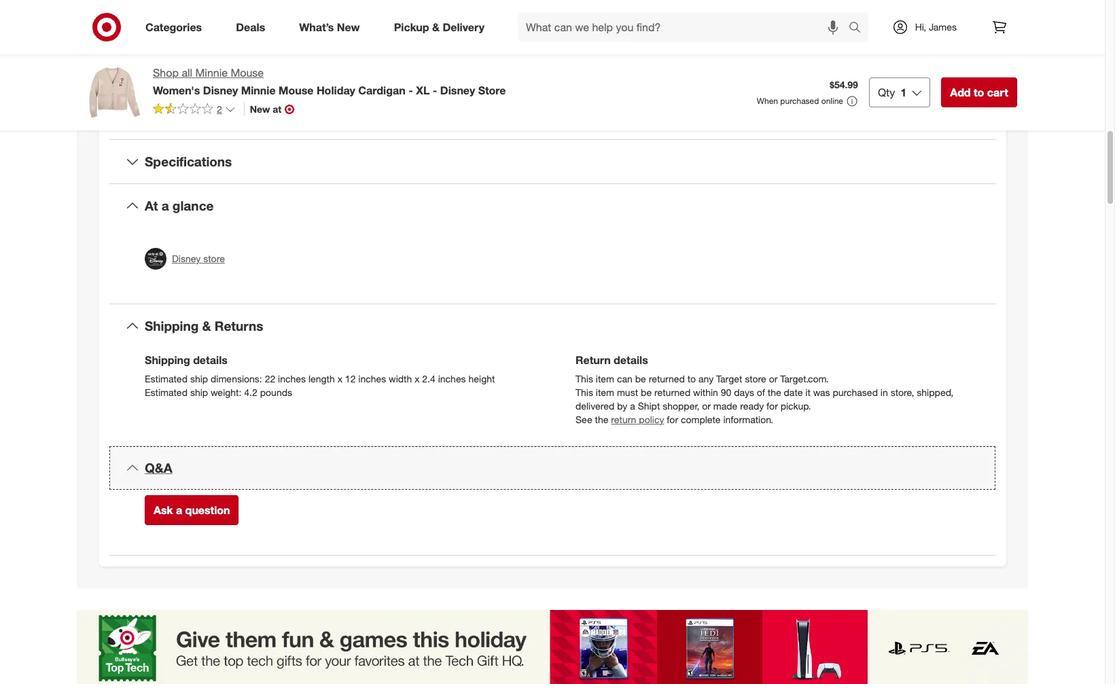 Task type: vqa. For each thing, say whether or not it's contained in the screenshot.
"Qty"
yes



Task type: locate. For each thing, give the bounding box(es) containing it.
within
[[694, 387, 719, 398]]

details for return
[[614, 353, 648, 367]]

1 horizontal spatial -
[[433, 84, 437, 97]]

0 vertical spatial a
[[162, 198, 169, 213]]

item left 'can'
[[596, 373, 615, 385]]

this
[[576, 373, 593, 385], [576, 387, 593, 398]]

when
[[757, 96, 778, 106]]

& for pickup
[[432, 20, 440, 34]]

new
[[337, 20, 360, 34], [250, 103, 270, 115]]

2 inches from the left
[[358, 373, 386, 385]]

0 horizontal spatial &
[[202, 318, 211, 334]]

inches right the 12 on the bottom left of the page
[[358, 373, 386, 385]]

categories link
[[134, 12, 219, 42]]

1 vertical spatial mouse
[[279, 84, 314, 97]]

store down glance
[[203, 253, 225, 264]]

to right add
[[974, 86, 985, 99]]

details up 'can'
[[614, 353, 648, 367]]

be
[[635, 373, 646, 385], [641, 387, 652, 398]]

22
[[265, 373, 276, 385]]

x
[[338, 373, 343, 385], [415, 373, 420, 385]]

specifications button
[[109, 140, 996, 184]]

item right this at the top
[[577, 11, 609, 30]]

0 vertical spatial to
[[974, 86, 985, 99]]

minnie up new at
[[241, 84, 276, 97]]

1 horizontal spatial details
[[614, 353, 648, 367]]

0 horizontal spatial or
[[702, 400, 711, 412]]

mouse up the at
[[279, 84, 314, 97]]

item up delivered
[[596, 387, 615, 398]]

a right by
[[630, 400, 636, 412]]

shipping down shipping & returns
[[145, 353, 190, 367]]

be right 'can'
[[635, 373, 646, 385]]

the
[[768, 387, 782, 398], [595, 414, 609, 425]]

for right ready
[[767, 400, 778, 412]]

2 horizontal spatial a
[[630, 400, 636, 412]]

to left any
[[688, 373, 696, 385]]

& inside dropdown button
[[202, 318, 211, 334]]

0 vertical spatial minnie
[[195, 66, 228, 80]]

ship left weight:
[[190, 387, 208, 398]]

all
[[182, 66, 192, 80]]

a right ask on the bottom of page
[[176, 504, 182, 517]]

store up of at the bottom of the page
[[745, 373, 767, 385]]

1 horizontal spatial mouse
[[279, 84, 314, 97]]

for
[[767, 400, 778, 412], [667, 414, 679, 425]]

0 horizontal spatial -
[[409, 84, 413, 97]]

0 vertical spatial this
[[576, 373, 593, 385]]

returns
[[215, 318, 263, 334]]

0 vertical spatial estimated
[[145, 373, 188, 385]]

2 vertical spatial a
[[176, 504, 182, 517]]

inches right 2.4
[[438, 373, 466, 385]]

minnie right all
[[195, 66, 228, 80]]

1 vertical spatial new
[[250, 103, 270, 115]]

shipping inside dropdown button
[[145, 318, 199, 334]]

0 horizontal spatial to
[[688, 373, 696, 385]]

1 vertical spatial purchased
[[833, 387, 878, 398]]

ask a question
[[154, 504, 230, 517]]

it
[[806, 387, 811, 398]]

delivery
[[443, 20, 485, 34]]

x left 2.4
[[415, 373, 420, 385]]

or left 'target.com.'
[[769, 373, 778, 385]]

1 vertical spatial minnie
[[241, 84, 276, 97]]

0 horizontal spatial details
[[193, 353, 228, 367]]

mouse up new at
[[231, 66, 264, 80]]

details
[[193, 353, 228, 367], [614, 353, 648, 367]]

1 horizontal spatial store
[[745, 373, 767, 385]]

a inside button
[[176, 504, 182, 517]]

0 horizontal spatial x
[[338, 373, 343, 385]]

mouse
[[231, 66, 264, 80], [279, 84, 314, 97]]

the down delivered
[[595, 414, 609, 425]]

purchased left in
[[833, 387, 878, 398]]

& left returns
[[202, 318, 211, 334]]

& right "pickup"
[[432, 20, 440, 34]]

this up delivered
[[576, 387, 593, 398]]

pickup & delivery link
[[383, 12, 502, 42]]

details up dimensions:
[[193, 353, 228, 367]]

store
[[203, 253, 225, 264], [745, 373, 767, 385]]

1 vertical spatial to
[[688, 373, 696, 385]]

3 inches from the left
[[438, 373, 466, 385]]

online
[[822, 96, 844, 106]]

0 horizontal spatial the
[[595, 414, 609, 425]]

0 vertical spatial for
[[767, 400, 778, 412]]

new right what's
[[337, 20, 360, 34]]

shopper,
[[663, 400, 700, 412]]

1 vertical spatial store
[[745, 373, 767, 385]]

shipping
[[145, 318, 199, 334], [145, 353, 190, 367]]

was
[[814, 387, 830, 398]]

90
[[721, 387, 732, 398]]

-
[[409, 84, 413, 97], [433, 84, 437, 97]]

2 estimated from the top
[[145, 387, 188, 398]]

purchased right when
[[781, 96, 820, 106]]

details for shipping
[[193, 353, 228, 367]]

2 shipping from the top
[[145, 353, 190, 367]]

disney
[[203, 84, 238, 97], [440, 84, 475, 97], [172, 253, 201, 264]]

or
[[769, 373, 778, 385], [702, 400, 711, 412]]

at
[[273, 103, 282, 115]]

0 horizontal spatial disney
[[172, 253, 201, 264]]

a for glance
[[162, 198, 169, 213]]

estimated down shipping & returns
[[145, 373, 188, 385]]

q&a button
[[109, 447, 996, 490]]

0 horizontal spatial store
[[203, 253, 225, 264]]

0 vertical spatial be
[[635, 373, 646, 385]]

2 details from the left
[[614, 353, 648, 367]]

return
[[576, 353, 611, 367]]

1 horizontal spatial x
[[415, 373, 420, 385]]

weight:
[[211, 387, 242, 398]]

2 horizontal spatial inches
[[438, 373, 466, 385]]

1 vertical spatial &
[[202, 318, 211, 334]]

x left the 12 on the bottom left of the page
[[338, 373, 343, 385]]

days
[[734, 387, 755, 398]]

1 vertical spatial this
[[576, 387, 593, 398]]

1 vertical spatial estimated
[[145, 387, 188, 398]]

new left the at
[[250, 103, 270, 115]]

1 vertical spatial ship
[[190, 387, 208, 398]]

1 horizontal spatial &
[[432, 20, 440, 34]]

advertisement region
[[77, 610, 1029, 685]]

1 horizontal spatial inches
[[358, 373, 386, 385]]

search button
[[843, 12, 876, 45]]

pickup
[[394, 20, 429, 34]]

1 horizontal spatial to
[[974, 86, 985, 99]]

hi,
[[916, 21, 927, 33]]

inches
[[278, 373, 306, 385], [358, 373, 386, 385], [438, 373, 466, 385]]

purchased
[[781, 96, 820, 106], [833, 387, 878, 398]]

new at
[[250, 103, 282, 115]]

1 x from the left
[[338, 373, 343, 385]]

0 vertical spatial mouse
[[231, 66, 264, 80]]

disney up 2
[[203, 84, 238, 97]]

0 vertical spatial shipping
[[145, 318, 199, 334]]

inches up pounds
[[278, 373, 306, 385]]

minnie
[[195, 66, 228, 80], [241, 84, 276, 97]]

1 estimated from the top
[[145, 373, 188, 385]]

this
[[545, 11, 572, 30]]

1 horizontal spatial the
[[768, 387, 782, 398]]

in
[[881, 387, 888, 398]]

ship left dimensions:
[[190, 373, 208, 385]]

1 vertical spatial a
[[630, 400, 636, 412]]

disney left store
[[440, 84, 475, 97]]

this down return
[[576, 373, 593, 385]]

return policy link
[[611, 414, 665, 425]]

1 horizontal spatial or
[[769, 373, 778, 385]]

be up "shipt"
[[641, 387, 652, 398]]

or down within
[[702, 400, 711, 412]]

shop all minnie mouse women's disney minnie mouse holiday cardigan - xl - disney store
[[153, 66, 506, 97]]

1 details from the left
[[193, 353, 228, 367]]

1 vertical spatial be
[[641, 387, 652, 398]]

2
[[217, 103, 222, 115]]

2 x from the left
[[415, 373, 420, 385]]

0 horizontal spatial for
[[667, 414, 679, 425]]

0 vertical spatial &
[[432, 20, 440, 34]]

0 horizontal spatial a
[[162, 198, 169, 213]]

store inside button
[[203, 253, 225, 264]]

0 horizontal spatial inches
[[278, 373, 306, 385]]

information.
[[724, 414, 774, 425]]

at
[[145, 198, 158, 213]]

0 vertical spatial or
[[769, 373, 778, 385]]

0 horizontal spatial mouse
[[231, 66, 264, 80]]

of
[[757, 387, 765, 398]]

0 vertical spatial ship
[[190, 373, 208, 385]]

the right of at the bottom of the page
[[768, 387, 782, 398]]

details inside shipping details estimated ship dimensions: 22 inches length x 12 inches width x 2.4 inches height estimated ship weight: 4.2 pounds
[[193, 353, 228, 367]]

disney inside button
[[172, 253, 201, 264]]

a
[[162, 198, 169, 213], [630, 400, 636, 412], [176, 504, 182, 517]]

to inside button
[[974, 86, 985, 99]]

details inside the return details this item can be returned to any target store or target.com. this item must be returned within 90 days of the date it was purchased in store, shipped, delivered by a shipt shopper, or made ready for pickup. see the return policy for complete information.
[[614, 353, 648, 367]]

0 vertical spatial store
[[203, 253, 225, 264]]

purchased inside the return details this item can be returned to any target store or target.com. this item must be returned within 90 days of the date it was purchased in store, shipped, delivered by a shipt shopper, or made ready for pickup. see the return policy for complete information.
[[833, 387, 878, 398]]

a inside dropdown button
[[162, 198, 169, 213]]

hi, james
[[916, 21, 957, 33]]

height
[[469, 373, 495, 385]]

for down shopper,
[[667, 414, 679, 425]]

1 vertical spatial or
[[702, 400, 711, 412]]

shipping left returns
[[145, 318, 199, 334]]

specifications
[[145, 154, 232, 169]]

disney down glance
[[172, 253, 201, 264]]

women's
[[153, 84, 200, 97]]

&
[[432, 20, 440, 34], [202, 318, 211, 334]]

- left the 'xl'
[[409, 84, 413, 97]]

shipping inside shipping details estimated ship dimensions: 22 inches length x 12 inches width x 2.4 inches height estimated ship weight: 4.2 pounds
[[145, 353, 190, 367]]

a right 'at'
[[162, 198, 169, 213]]

what's new link
[[288, 12, 377, 42]]

can
[[617, 373, 633, 385]]

1 horizontal spatial a
[[176, 504, 182, 517]]

estimated
[[145, 373, 188, 385], [145, 387, 188, 398]]

1 vertical spatial shipping
[[145, 353, 190, 367]]

about
[[496, 11, 541, 30]]

1 shipping from the top
[[145, 318, 199, 334]]

- right the 'xl'
[[433, 84, 437, 97]]

& for shipping
[[202, 318, 211, 334]]

estimated left weight:
[[145, 387, 188, 398]]

1 horizontal spatial new
[[337, 20, 360, 34]]

0 horizontal spatial purchased
[[781, 96, 820, 106]]

0 horizontal spatial minnie
[[195, 66, 228, 80]]

shop
[[153, 66, 179, 80]]

1 horizontal spatial purchased
[[833, 387, 878, 398]]



Task type: describe. For each thing, give the bounding box(es) containing it.
length
[[309, 373, 335, 385]]

dimensions:
[[211, 373, 262, 385]]

policy
[[639, 414, 665, 425]]

2 link
[[153, 103, 236, 118]]

ask a question button
[[145, 495, 239, 525]]

1 horizontal spatial disney
[[203, 84, 238, 97]]

disney store
[[172, 253, 225, 264]]

shipping for shipping & returns
[[145, 318, 199, 334]]

a for question
[[176, 504, 182, 517]]

a inside the return details this item can be returned to any target store or target.com. this item must be returned within 90 days of the date it was purchased in store, shipped, delivered by a shipt shopper, or made ready for pickup. see the return policy for complete information.
[[630, 400, 636, 412]]

any
[[699, 373, 714, 385]]

add to cart
[[951, 86, 1009, 99]]

shipping & returns
[[145, 318, 263, 334]]

2 this from the top
[[576, 387, 593, 398]]

about this item
[[496, 11, 609, 30]]

1 - from the left
[[409, 84, 413, 97]]

james
[[929, 21, 957, 33]]

deals link
[[225, 12, 282, 42]]

what's
[[299, 20, 334, 34]]

add to cart button
[[942, 78, 1018, 107]]

question
[[185, 504, 230, 517]]

2 ship from the top
[[190, 387, 208, 398]]

ask
[[154, 504, 173, 517]]

when purchased online
[[757, 96, 844, 106]]

What can we help you find? suggestions appear below search field
[[518, 12, 852, 42]]

1 vertical spatial for
[[667, 414, 679, 425]]

shipping details estimated ship dimensions: 22 inches length x 12 inches width x 2.4 inches height estimated ship weight: 4.2 pounds
[[145, 353, 495, 398]]

qty
[[878, 86, 896, 99]]

store
[[478, 84, 506, 97]]

shipped,
[[917, 387, 954, 398]]

holiday
[[317, 84, 355, 97]]

must
[[617, 387, 638, 398]]

0 vertical spatial purchased
[[781, 96, 820, 106]]

0 horizontal spatial new
[[250, 103, 270, 115]]

0 vertical spatial new
[[337, 20, 360, 34]]

pickup & delivery
[[394, 20, 485, 34]]

1 inches from the left
[[278, 373, 306, 385]]

shipping for shipping details estimated ship dimensions: 22 inches length x 12 inches width x 2.4 inches height estimated ship weight: 4.2 pounds
[[145, 353, 190, 367]]

q&a
[[145, 460, 173, 476]]

qty 1
[[878, 86, 907, 99]]

by
[[618, 400, 628, 412]]

to inside the return details this item can be returned to any target store or target.com. this item must be returned within 90 days of the date it was purchased in store, shipped, delivered by a shipt shopper, or made ready for pickup. see the return policy for complete information.
[[688, 373, 696, 385]]

1
[[901, 86, 907, 99]]

1 vertical spatial item
[[596, 373, 615, 385]]

xl
[[416, 84, 430, 97]]

2 horizontal spatial disney
[[440, 84, 475, 97]]

target.com.
[[781, 373, 829, 385]]

0 vertical spatial returned
[[649, 373, 685, 385]]

0 vertical spatial item
[[577, 11, 609, 30]]

2 vertical spatial item
[[596, 387, 615, 398]]

return details this item can be returned to any target store or target.com. this item must be returned within 90 days of the date it was purchased in store, shipped, delivered by a shipt shopper, or made ready for pickup. see the return policy for complete information.
[[576, 353, 954, 425]]

delivered
[[576, 400, 615, 412]]

at a glance
[[145, 198, 214, 213]]

date
[[784, 387, 803, 398]]

1 vertical spatial returned
[[655, 387, 691, 398]]

$54.99
[[830, 79, 859, 91]]

return
[[611, 414, 637, 425]]

12
[[345, 373, 356, 385]]

categories
[[145, 20, 202, 34]]

cardigan
[[358, 84, 406, 97]]

store inside the return details this item can be returned to any target store or target.com. this item must be returned within 90 days of the date it was purchased in store, shipped, delivered by a shipt shopper, or made ready for pickup. see the return policy for complete information.
[[745, 373, 767, 385]]

0 vertical spatial the
[[768, 387, 782, 398]]

image of women's disney minnie mouse holiday cardigan - xl - disney store image
[[88, 65, 142, 120]]

1 this from the top
[[576, 373, 593, 385]]

width
[[389, 373, 412, 385]]

deals
[[236, 20, 265, 34]]

target
[[717, 373, 743, 385]]

add
[[951, 86, 971, 99]]

made
[[714, 400, 738, 412]]

store,
[[891, 387, 915, 398]]

complete
[[681, 414, 721, 425]]

what's new
[[299, 20, 360, 34]]

pickup.
[[781, 400, 811, 412]]

shipping & returns button
[[109, 305, 996, 348]]

at a glance button
[[109, 184, 996, 228]]

1 horizontal spatial minnie
[[241, 84, 276, 97]]

glance
[[173, 198, 214, 213]]

2 - from the left
[[433, 84, 437, 97]]

1 ship from the top
[[190, 373, 208, 385]]

cart
[[988, 86, 1009, 99]]

2.4
[[422, 373, 436, 385]]

see
[[576, 414, 593, 425]]

ready
[[740, 400, 764, 412]]

pounds
[[260, 387, 292, 398]]

4.2
[[244, 387, 257, 398]]

1 horizontal spatial for
[[767, 400, 778, 412]]

shipt
[[638, 400, 660, 412]]

search
[[843, 21, 876, 35]]

1 vertical spatial the
[[595, 414, 609, 425]]

disney store button
[[145, 244, 225, 274]]



